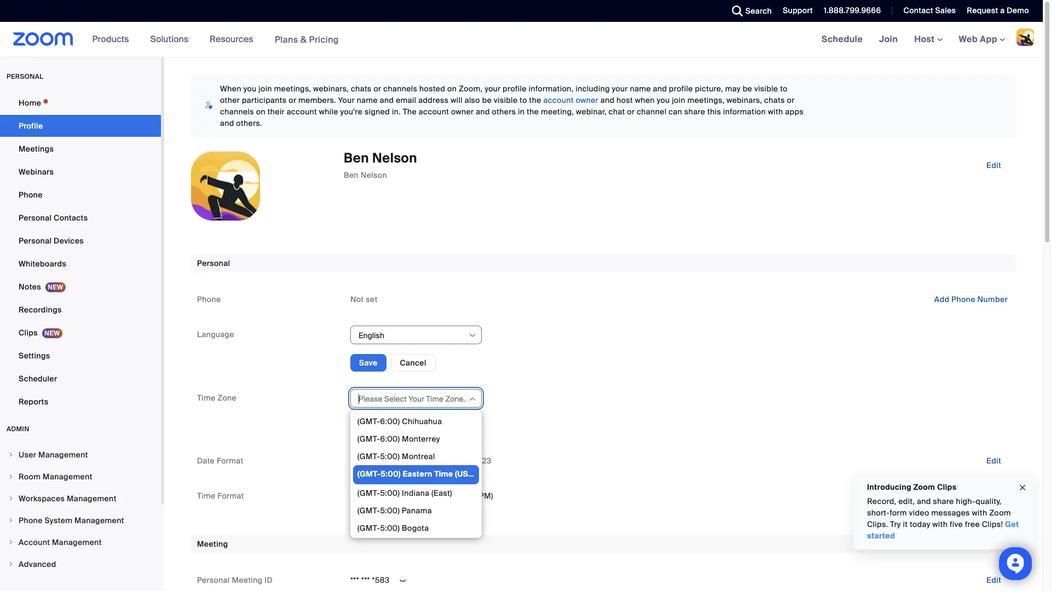 Task type: locate. For each thing, give the bounding box(es) containing it.
form
[[890, 508, 908, 518]]

1 horizontal spatial zoom
[[990, 508, 1012, 518]]

1.888.799.9666
[[824, 5, 882, 15]]

phone
[[19, 190, 43, 200], [197, 295, 221, 305], [952, 295, 976, 305], [19, 516, 43, 526]]

cancel for time zone
[[400, 421, 427, 431]]

1 vertical spatial zoom
[[990, 508, 1012, 518]]

5:00) for panama
[[380, 506, 400, 516]]

1 vertical spatial right image
[[8, 562, 14, 568]]

right image left workspaces
[[8, 496, 14, 502]]

resources
[[210, 33, 253, 45]]

0 horizontal spatial zoom
[[914, 483, 936, 493]]

or left members. at the top
[[289, 95, 297, 105]]

2 horizontal spatial with
[[973, 508, 988, 518]]

time zone
[[197, 393, 237, 403]]

(gmt- up the (gmt-6:00) monterrey
[[358, 417, 381, 427]]

(gmt- up mm/dd/yyyy
[[358, 434, 381, 444]]

2 6:00) from the top
[[381, 434, 400, 444]]

1 horizontal spatial share
[[934, 497, 955, 507]]

2 vertical spatial time
[[197, 492, 216, 501]]

a
[[1001, 5, 1006, 15]]

edit for 1st edit button from the top
[[987, 161, 1002, 170]]

meetings navigation
[[814, 22, 1044, 58]]

1 vertical spatial meetings,
[[688, 95, 725, 105]]

2 ben from the top
[[344, 171, 359, 180]]

4 (gmt- from the top
[[358, 469, 381, 479]]

with inside and host when you join meetings, webinars, chats or channels on their account while you're signed in. the account owner and others in the meeting, webinar, chat or channel can share this information with apps and others.
[[769, 107, 784, 117]]

products
[[92, 33, 129, 45]]

save button
[[351, 354, 387, 372], [351, 418, 387, 435]]

cancel button down select time zone text box
[[391, 418, 436, 435]]

chats inside and host when you join meetings, webinars, chats or channels on their account while you're signed in. the account owner and others in the meeting, webinar, chat or channel can share this information with apps and others.
[[765, 95, 786, 105]]

phone inside phone link
[[19, 190, 43, 200]]

0 horizontal spatial webinars,
[[313, 84, 349, 94]]

2 vertical spatial with
[[933, 520, 949, 530]]

phone up language
[[197, 295, 221, 305]]

edit
[[987, 161, 1002, 170], [987, 456, 1002, 466], [987, 492, 1002, 501], [987, 576, 1002, 586]]

5:00) for eastern
[[381, 469, 401, 479]]

you inside and host when you join meetings, webinars, chats or channels on their account while you're signed in. the account owner and others in the meeting, webinar, chat or channel can share this information with apps and others.
[[657, 95, 670, 105]]

0 horizontal spatial you
[[244, 84, 257, 94]]

0 vertical spatial save
[[359, 358, 378, 368]]

1 horizontal spatial ***
[[361, 576, 370, 586]]

right image for account management
[[8, 540, 14, 546]]

1 horizontal spatial your
[[612, 84, 628, 94]]

channels down other
[[220, 107, 254, 117]]

show options image
[[468, 332, 477, 340]]

format down date format
[[218, 492, 244, 501]]

5 (gmt- from the top
[[358, 489, 380, 498]]

share
[[685, 107, 706, 117], [934, 497, 955, 507]]

(gmt-6:00) monterrey
[[358, 434, 440, 444]]

others
[[492, 107, 516, 117]]

management up workspaces management
[[43, 472, 92, 482]]

and down also
[[476, 107, 490, 117]]

3 edit button from the top
[[978, 488, 1011, 505]]

5:00) for montreal
[[380, 452, 400, 462]]

1 save from the top
[[359, 358, 378, 368]]

1 horizontal spatial be
[[743, 84, 753, 94]]

2 edit button from the top
[[978, 453, 1011, 470]]

0 horizontal spatial be
[[483, 95, 492, 105]]

1 vertical spatial webinars,
[[727, 95, 763, 105]]

(gmt- up (gmt-5:00) panama
[[358, 489, 380, 498]]

1 vertical spatial channels
[[220, 107, 254, 117]]

recordings
[[19, 305, 62, 315]]

1 horizontal spatial meeting
[[232, 576, 263, 586]]

webinars, up information
[[727, 95, 763, 105]]

account
[[19, 538, 50, 548]]

right image left "room"
[[8, 474, 14, 481]]

you up participants
[[244, 84, 257, 94]]

account down members. at the top
[[287, 107, 317, 117]]

this
[[708, 107, 722, 117]]

edit user photo image
[[217, 181, 235, 191]]

product information navigation
[[84, 22, 347, 58]]

management inside workspaces management 'menu item'
[[67, 494, 117, 504]]

1 vertical spatial time
[[435, 469, 454, 479]]

edit for third edit button from the top
[[987, 492, 1002, 501]]

devices
[[54, 236, 84, 246]]

the down information,
[[530, 95, 542, 105]]

show personal meeting id image
[[394, 577, 412, 586]]

2 cancel button from the top
[[391, 418, 436, 435]]

reports
[[19, 397, 48, 407]]

with left apps
[[769, 107, 784, 117]]

name up 'when'
[[630, 84, 651, 94]]

time inside list box
[[435, 469, 454, 479]]

0 vertical spatial cancel button
[[391, 354, 436, 372]]

join link
[[872, 22, 907, 57]]

add phone number button
[[926, 291, 1017, 308]]

room management menu item
[[0, 467, 161, 488]]

0 vertical spatial meetings,
[[274, 84, 311, 94]]

canada)
[[487, 469, 519, 479]]

(gmt- down (gmt-5:00) panama
[[358, 524, 380, 533]]

1 horizontal spatial clips
[[938, 483, 957, 493]]

1 vertical spatial cancel
[[400, 421, 427, 431]]

management inside the "account management" 'menu item'
[[52, 538, 102, 548]]

right image for phone system management
[[8, 518, 14, 524]]

3 (gmt- from the top
[[358, 452, 380, 462]]

get started
[[868, 520, 1020, 541]]

1 *** from the left
[[351, 576, 359, 586]]

account down address
[[419, 107, 449, 117]]

0 vertical spatial right image
[[8, 496, 14, 502]]

right image left account at left
[[8, 540, 14, 546]]

personal for personal meeting id
[[197, 576, 230, 586]]

0 horizontal spatial channels
[[220, 107, 254, 117]]

4 edit from the top
[[987, 576, 1002, 586]]

contacts
[[54, 213, 88, 223]]

to up apps
[[781, 84, 788, 94]]

(gmt- for (gmt-5:00) eastern time (us and canada)
[[358, 469, 381, 479]]

2 cancel from the top
[[400, 421, 427, 431]]

5:00) for bogota
[[380, 524, 400, 533]]

right image left user
[[8, 452, 14, 459]]

(gmt-5:00) montreal
[[358, 452, 435, 462]]

1 cancel from the top
[[400, 358, 427, 368]]

1 horizontal spatial chats
[[765, 95, 786, 105]]

1 vertical spatial save
[[359, 421, 378, 431]]

1 (gmt- from the top
[[358, 417, 381, 427]]

02:00
[[455, 492, 477, 501]]

time zone list list box
[[353, 21, 519, 592]]

right image inside user management menu item
[[8, 452, 14, 459]]

short-
[[868, 508, 890, 518]]

admin
[[7, 425, 29, 434]]

management for user management
[[38, 450, 88, 460]]

personal for personal
[[197, 259, 230, 268]]

4 right image from the top
[[8, 540, 14, 546]]

1 6:00) from the top
[[381, 417, 400, 427]]

1 save button from the top
[[351, 354, 387, 372]]

profile up can
[[670, 84, 693, 94]]

in.
[[392, 107, 401, 117]]

2 *** from the left
[[361, 576, 370, 586]]

2 right image from the top
[[8, 562, 14, 568]]

2 save from the top
[[359, 421, 378, 431]]

when
[[220, 84, 242, 94]]

1 horizontal spatial visible
[[755, 84, 779, 94]]

0 horizontal spatial share
[[685, 107, 706, 117]]

today
[[911, 520, 931, 530]]

1 vertical spatial chats
[[765, 95, 786, 105]]

0 vertical spatial 6:00)
[[381, 417, 400, 427]]

save button for time zone
[[351, 418, 387, 435]]

7 (gmt- from the top
[[358, 524, 380, 533]]

high-
[[957, 497, 977, 507]]

1 cancel button from the top
[[391, 354, 436, 372]]

6:00) up the (gmt-6:00) monterrey
[[381, 417, 400, 427]]

right image inside the "account management" 'menu item'
[[8, 540, 14, 546]]

the inside and host when you join meetings, webinars, chats or channels on their account while you're signed in. the account owner and others in the meeting, webinar, chat or channel can share this information with apps and others.
[[527, 107, 539, 117]]

0 vertical spatial zoom
[[914, 483, 936, 493]]

1 right image from the top
[[8, 496, 14, 502]]

on down participants
[[256, 107, 266, 117]]

contact sales link
[[896, 0, 960, 22], [904, 5, 957, 15]]

2 save button from the top
[[351, 418, 387, 435]]

1 profile from the left
[[503, 84, 527, 94]]

join
[[259, 84, 272, 94], [672, 95, 686, 105]]

right image for room management
[[8, 474, 14, 481]]

host
[[915, 33, 938, 45]]

name up the signed
[[357, 95, 378, 105]]

bogota
[[402, 524, 429, 533]]

1 vertical spatial share
[[934, 497, 955, 507]]

webinars, inside and host when you join meetings, webinars, chats or channels on their account while you're signed in. the account owner and others in the meeting, webinar, chat or channel can share this information with apps and others.
[[727, 95, 763, 105]]

0 horizontal spatial clips
[[19, 328, 38, 338]]

3 right image from the top
[[8, 518, 14, 524]]

save down select language text field
[[359, 358, 378, 368]]

5:00) down the (gmt-6:00) monterrey
[[380, 452, 400, 462]]

zoom up edit,
[[914, 483, 936, 493]]

meeting up personal meeting id
[[197, 540, 228, 550]]

1 horizontal spatial to
[[781, 84, 788, 94]]

notes
[[19, 282, 41, 292]]

mm/dd/yyyy
[[351, 456, 396, 466]]

management for workspaces management
[[67, 494, 117, 504]]

0 vertical spatial join
[[259, 84, 272, 94]]

5:00) down (gmt-5:00) montreal
[[381, 469, 401, 479]]

user management menu item
[[0, 445, 161, 466]]

app
[[981, 33, 998, 45]]

when
[[636, 95, 655, 105]]

right image for advanced
[[8, 562, 14, 568]]

information
[[724, 107, 767, 117]]

right image
[[8, 452, 14, 459], [8, 474, 14, 481], [8, 518, 14, 524], [8, 540, 14, 546]]

(gmt- down mm/dd/yyyy
[[358, 469, 381, 479]]

3 edit from the top
[[987, 492, 1002, 501]]

1 vertical spatial 6:00)
[[381, 434, 400, 444]]

2 (gmt- from the top
[[358, 434, 381, 444]]

participants
[[242, 95, 287, 105]]

nelson
[[373, 150, 417, 167], [361, 171, 387, 180]]

1 horizontal spatial account
[[419, 107, 449, 117]]

the right in
[[527, 107, 539, 117]]

clips
[[19, 328, 38, 338], [938, 483, 957, 493]]

owner
[[576, 95, 599, 105], [451, 107, 474, 117]]

0 vertical spatial time
[[197, 393, 216, 403]]

6:00) up (gmt-5:00) montreal
[[381, 434, 400, 444]]

with up free
[[973, 508, 988, 518]]

on
[[448, 84, 457, 94], [256, 107, 266, 117]]

management down workspaces management 'menu item' at the bottom left of page
[[75, 516, 124, 526]]

meetings, up members. at the top
[[274, 84, 311, 94]]

system
[[45, 516, 73, 526]]

5:00) right 12-
[[380, 489, 400, 498]]

phone inside add phone number button
[[952, 295, 976, 305]]

1 horizontal spatial you
[[657, 95, 670, 105]]

0 vertical spatial meeting
[[197, 540, 228, 550]]

reports link
[[0, 391, 161, 413]]

meeting left id
[[232, 576, 263, 586]]

cancel up monterrey
[[400, 421, 427, 431]]

(gmt-5:00) panama
[[358, 506, 432, 516]]

schedule
[[822, 33, 864, 45]]

time down example: 11/14/2023
[[435, 469, 454, 479]]

management inside room management menu item
[[43, 472, 92, 482]]

plans
[[275, 34, 298, 45]]

0 horizontal spatial name
[[357, 95, 378, 105]]

share right can
[[685, 107, 706, 117]]

right image inside phone system management menu item
[[8, 518, 14, 524]]

clips up high-
[[938, 483, 957, 493]]

0 vertical spatial save button
[[351, 354, 387, 372]]

your right zoom,
[[485, 84, 501, 94]]

0 horizontal spatial account
[[287, 107, 317, 117]]

management up room management
[[38, 450, 88, 460]]

will
[[451, 95, 463, 105]]

owner down will
[[451, 107, 474, 117]]

or down host
[[628, 107, 635, 117]]

on up will
[[448, 84, 457, 94]]

example:
[[415, 456, 450, 466]]

when you join meetings, webinars, chats or channels hosted on zoom, your profile information, including your name and profile picture, may be visible to other participants or members. your name and email address will also be visible to the
[[220, 84, 788, 105]]

0 horizontal spatial visible
[[494, 95, 518, 105]]

0 horizontal spatial to
[[520, 95, 528, 105]]

4 edit button from the top
[[978, 572, 1011, 590]]

clips up settings
[[19, 328, 38, 338]]

visible up information
[[755, 84, 779, 94]]

management up advanced menu item
[[52, 538, 102, 548]]

chats up your
[[351, 84, 372, 94]]

resources button
[[210, 22, 258, 57]]

management inside user management menu item
[[38, 450, 88, 460]]

account up meeting,
[[544, 95, 574, 105]]

2 horizontal spatial account
[[544, 95, 574, 105]]

format
[[217, 456, 244, 466], [218, 492, 244, 501]]

0 horizontal spatial chats
[[351, 84, 372, 94]]

picture,
[[696, 84, 724, 94]]

join inside and host when you join meetings, webinars, chats or channels on their account while you're signed in. the account owner and others in the meeting, webinar, chat or channel can share this information with apps and others.
[[672, 95, 686, 105]]

0 vertical spatial with
[[769, 107, 784, 117]]

also
[[465, 95, 481, 105]]

0 vertical spatial clips
[[19, 328, 38, 338]]

1 horizontal spatial channels
[[384, 84, 418, 94]]

zoom up clips!
[[990, 508, 1012, 518]]

1 horizontal spatial meetings,
[[688, 95, 725, 105]]

right image for user management
[[8, 452, 14, 459]]

profile up and host when you join meetings, webinars, chats or channels on their account while you're signed in. the account owner and others in the meeting, webinar, chat or channel can share this information with apps and others.
[[503, 84, 527, 94]]

time
[[397, 492, 414, 501]]

owner inside and host when you join meetings, webinars, chats or channels on their account while you're signed in. the account owner and others in the meeting, webinar, chat or channel can share this information with apps and others.
[[451, 107, 474, 117]]

and inside record, edit, and share high-quality, short-form video messages with zoom clips. try it today with five free clips!
[[918, 497, 932, 507]]

1 vertical spatial format
[[218, 492, 244, 501]]

you up channel
[[657, 95, 670, 105]]

1 horizontal spatial on
[[448, 84, 457, 94]]

1 horizontal spatial webinars,
[[727, 95, 763, 105]]

personal contacts
[[19, 213, 88, 223]]

0 vertical spatial be
[[743, 84, 753, 94]]

1 horizontal spatial with
[[933, 520, 949, 530]]

meetings
[[19, 144, 54, 154]]

share inside and host when you join meetings, webinars, chats or channels on their account while you're signed in. the account owner and others in the meeting, webinar, chat or channel can share this information with apps and others.
[[685, 107, 706, 117]]

right image
[[8, 496, 14, 502], [8, 562, 14, 568]]

request a demo link
[[960, 0, 1044, 22], [968, 5, 1030, 15]]

cancel button for time zone
[[391, 418, 436, 435]]

right image inside room management menu item
[[8, 474, 14, 481]]

6:00)
[[381, 417, 400, 427], [381, 434, 400, 444]]

right image inside workspaces management 'menu item'
[[8, 496, 14, 502]]

(gmt- down 12-
[[358, 506, 380, 516]]

on inside when you join meetings, webinars, chats or channels hosted on zoom, your profile information, including your name and profile picture, may be visible to other participants or members. your name and email address will also be visible to the
[[448, 84, 457, 94]]

0 vertical spatial owner
[[576, 95, 599, 105]]

0 vertical spatial the
[[530, 95, 542, 105]]

management for room management
[[43, 472, 92, 482]]

(gmt- down the (gmt-6:00) monterrey
[[358, 452, 380, 462]]

meetings, inside when you join meetings, webinars, chats or channels hosted on zoom, your profile information, including your name and profile picture, may be visible to other participants or members. your name and email address will also be visible to the
[[274, 84, 311, 94]]

0 vertical spatial cancel
[[400, 358, 427, 368]]

1 vertical spatial save button
[[351, 418, 387, 435]]

right image left system
[[8, 518, 14, 524]]

visible up others
[[494, 95, 518, 105]]

request
[[968, 5, 999, 15]]

phone down webinars
[[19, 190, 43, 200]]

channels
[[384, 84, 418, 94], [220, 107, 254, 117]]

6 (gmt- from the top
[[358, 506, 380, 516]]

webinars
[[19, 167, 54, 177]]

format for date format
[[217, 456, 244, 466]]

owner up webinar,
[[576, 95, 599, 105]]

cancel button for language
[[391, 354, 436, 372]]

join up participants
[[259, 84, 272, 94]]

webinars, up members. at the top
[[313, 84, 349, 94]]

1 horizontal spatial owner
[[576, 95, 599, 105]]

0 horizontal spatial on
[[256, 107, 266, 117]]

ben nelson ben nelson
[[344, 150, 417, 180]]

join up can
[[672, 95, 686, 105]]

with
[[769, 107, 784, 117], [973, 508, 988, 518], [933, 520, 949, 530]]

personal contacts link
[[0, 207, 161, 229]]

0 horizontal spatial profile
[[503, 84, 527, 94]]

be right also
[[483, 95, 492, 105]]

right image left advanced
[[8, 562, 14, 568]]

signed
[[365, 107, 390, 117]]

you inside when you join meetings, webinars, chats or channels hosted on zoom, your profile information, including your name and profile picture, may be visible to other participants or members. your name and email address will also be visible to the
[[244, 84, 257, 94]]

and down 11/14/2023
[[471, 469, 485, 479]]

to up in
[[520, 95, 528, 105]]

0 horizontal spatial owner
[[451, 107, 474, 117]]

0 horizontal spatial ***
[[351, 576, 359, 586]]

cancel button down select language text field
[[391, 354, 436, 372]]

with down the messages
[[933, 520, 949, 530]]

information,
[[529, 84, 574, 94]]

products button
[[92, 22, 134, 57]]

0 vertical spatial chats
[[351, 84, 372, 94]]

1 right image from the top
[[8, 452, 14, 459]]

phone up account at left
[[19, 516, 43, 526]]

5:00) down hour
[[380, 506, 400, 516]]

channels up email
[[384, 84, 418, 94]]

0 vertical spatial format
[[217, 456, 244, 466]]

1 vertical spatial cancel button
[[391, 418, 436, 435]]

1 vertical spatial the
[[527, 107, 539, 117]]

meetings, down picture,
[[688, 95, 725, 105]]

5:00)
[[380, 452, 400, 462], [381, 469, 401, 479], [380, 489, 400, 498], [380, 506, 400, 516], [380, 524, 400, 533]]

cancel down select language text field
[[400, 358, 427, 368]]

5:00) down (gmt-5:00) panama
[[380, 524, 400, 533]]

2 right image from the top
[[8, 474, 14, 481]]

time left zone
[[197, 393, 216, 403]]

be right may
[[743, 84, 753, 94]]

0 vertical spatial channels
[[384, 84, 418, 94]]

record, edit, and share high-quality, short-form video messages with zoom clips. try it today with five free clips!
[[868, 497, 1012, 530]]

user photo image
[[191, 152, 260, 221]]

1 horizontal spatial name
[[630, 84, 651, 94]]

0 vertical spatial webinars,
[[313, 84, 349, 94]]

0 vertical spatial share
[[685, 107, 706, 117]]

admin menu menu
[[0, 445, 161, 576]]

1 ben from the top
[[344, 150, 369, 167]]

banner
[[0, 22, 1044, 58]]

phone right add
[[952, 295, 976, 305]]

and inside time zone list list box
[[471, 469, 485, 479]]

1 vertical spatial owner
[[451, 107, 474, 117]]

0 horizontal spatial meetings,
[[274, 84, 311, 94]]

1 vertical spatial you
[[657, 95, 670, 105]]

0 vertical spatial ben
[[344, 150, 369, 167]]

be
[[743, 84, 753, 94], [483, 95, 492, 105]]

1 horizontal spatial profile
[[670, 84, 693, 94]]

6:00) for monterrey
[[381, 434, 400, 444]]

the inside when you join meetings, webinars, chats or channels hosted on zoom, your profile information, including your name and profile picture, may be visible to other participants or members. your name and email address will also be visible to the
[[530, 95, 542, 105]]

your up host
[[612, 84, 628, 94]]

1 edit from the top
[[987, 161, 1002, 170]]

0 horizontal spatial your
[[485, 84, 501, 94]]

***
[[351, 576, 359, 586], [361, 576, 370, 586]]

save up the (gmt-6:00) monterrey
[[359, 421, 378, 431]]

0 horizontal spatial join
[[259, 84, 272, 94]]

1 vertical spatial on
[[256, 107, 266, 117]]

2 edit from the top
[[987, 456, 1002, 466]]

zoom,
[[459, 84, 483, 94]]

1 vertical spatial join
[[672, 95, 686, 105]]

format right date
[[217, 456, 244, 466]]

right image inside advanced menu item
[[8, 562, 14, 568]]

chats up information
[[765, 95, 786, 105]]

Select Language text field
[[358, 328, 468, 344]]

1 horizontal spatial join
[[672, 95, 686, 105]]

1 vertical spatial ben
[[344, 171, 359, 180]]

time down date
[[197, 492, 216, 501]]

join inside when you join meetings, webinars, chats or channels hosted on zoom, your profile information, including your name and profile picture, may be visible to other participants or members. your name and email address will also be visible to the
[[259, 84, 272, 94]]

1 vertical spatial nelson
[[361, 171, 387, 180]]

management down room management menu item
[[67, 494, 117, 504]]

save button up mm/dd/yyyy
[[351, 418, 387, 435]]

and up video
[[918, 497, 932, 507]]

1 vertical spatial meeting
[[232, 576, 263, 586]]

save button down select language text field
[[351, 354, 387, 372]]

0 vertical spatial you
[[244, 84, 257, 94]]

use 12-hour time (example: 02:00 pm)
[[351, 492, 494, 501]]

account management
[[19, 538, 102, 548]]

0 horizontal spatial with
[[769, 107, 784, 117]]

share up the messages
[[934, 497, 955, 507]]



Task type: describe. For each thing, give the bounding box(es) containing it.
contact sales
[[904, 5, 957, 15]]

channel
[[637, 107, 667, 117]]

indiana
[[402, 489, 430, 498]]

(east)
[[432, 489, 453, 498]]

workspaces
[[19, 494, 65, 504]]

12-
[[367, 492, 378, 501]]

1 vertical spatial be
[[483, 95, 492, 105]]

1 vertical spatial visible
[[494, 95, 518, 105]]

0 vertical spatial nelson
[[373, 150, 417, 167]]

0 vertical spatial to
[[781, 84, 788, 94]]

0 vertical spatial name
[[630, 84, 651, 94]]

settings link
[[0, 345, 161, 367]]

personal meeting id
[[197, 576, 273, 586]]

(gmt-5:00) bogota
[[358, 524, 429, 533]]

introducing
[[868, 483, 912, 493]]

personal for personal contacts
[[19, 213, 52, 223]]

quality,
[[976, 497, 1002, 507]]

workspaces management menu item
[[0, 489, 161, 510]]

2 profile from the left
[[670, 84, 693, 94]]

Select Time Zone text field
[[358, 391, 468, 408]]

schedule link
[[814, 22, 872, 57]]

others.
[[236, 118, 262, 128]]

11/14/2023
[[452, 456, 492, 466]]

edit for third edit button from the bottom
[[987, 456, 1002, 466]]

and up 'when'
[[653, 84, 668, 94]]

phone inside phone system management menu item
[[19, 516, 43, 526]]

1 vertical spatial with
[[973, 508, 988, 518]]

add
[[935, 295, 950, 305]]

may
[[726, 84, 741, 94]]

clips link
[[0, 322, 161, 344]]

room
[[19, 472, 41, 482]]

montreal
[[402, 452, 435, 462]]

account owner
[[544, 95, 599, 105]]

join
[[880, 33, 899, 45]]

user
[[19, 450, 36, 460]]

6:00) for chihuahua
[[381, 417, 400, 427]]

0 horizontal spatial meeting
[[197, 540, 228, 550]]

share inside record, edit, and share high-quality, short-form video messages with zoom clips. try it today with five free clips!
[[934, 497, 955, 507]]

2 your from the left
[[612, 84, 628, 94]]

and up in.
[[380, 95, 394, 105]]

time format
[[197, 492, 244, 501]]

time for time zone
[[197, 393, 216, 403]]

1 vertical spatial to
[[520, 95, 528, 105]]

search button
[[724, 0, 775, 22]]

0 vertical spatial visible
[[755, 84, 779, 94]]

account management menu item
[[0, 533, 161, 553]]

save for time zone
[[359, 421, 378, 431]]

address
[[419, 95, 449, 105]]

(gmt- for (gmt-6:00) monterrey
[[358, 434, 381, 444]]

1 vertical spatial name
[[357, 95, 378, 105]]

&
[[301, 34, 307, 45]]

and left others.
[[220, 118, 234, 128]]

not
[[351, 295, 364, 305]]

zoom logo image
[[13, 32, 73, 46]]

5:00) for indiana
[[380, 489, 400, 498]]

time for time format
[[197, 492, 216, 501]]

settings
[[19, 351, 50, 361]]

set
[[366, 295, 378, 305]]

whiteboards
[[19, 259, 66, 269]]

personal for personal devices
[[19, 236, 52, 246]]

pricing
[[309, 34, 339, 45]]

hosted
[[420, 84, 446, 94]]

get
[[1006, 520, 1020, 530]]

five
[[951, 520, 964, 530]]

1 edit button from the top
[[978, 157, 1011, 174]]

management for account management
[[52, 538, 102, 548]]

their
[[268, 107, 285, 117]]

format for time format
[[218, 492, 244, 501]]

webinars, inside when you join meetings, webinars, chats or channels hosted on zoom, your profile information, including your name and profile picture, may be visible to other participants or members. your name and email address will also be visible to the
[[313, 84, 349, 94]]

you're
[[341, 107, 363, 117]]

request a demo
[[968, 5, 1030, 15]]

it
[[904, 520, 909, 530]]

banner containing products
[[0, 22, 1044, 58]]

1 your from the left
[[485, 84, 501, 94]]

close image
[[1019, 482, 1028, 494]]

management inside phone system management menu item
[[75, 516, 124, 526]]

sales
[[936, 5, 957, 15]]

chats inside when you join meetings, webinars, chats or channels hosted on zoom, your profile information, including your name and profile picture, may be visible to other participants or members. your name and email address will also be visible to the
[[351, 84, 372, 94]]

chat
[[609, 107, 626, 117]]

(gmt-5:00) indiana (east)
[[358, 489, 453, 498]]

save for language
[[359, 358, 378, 368]]

language
[[197, 330, 234, 340]]

not set
[[351, 295, 378, 305]]

personal menu menu
[[0, 92, 161, 414]]

right image for workspaces management
[[8, 496, 14, 502]]

(gmt- for (gmt-5:00) indiana (east)
[[358, 489, 380, 498]]

personal devices link
[[0, 230, 161, 252]]

contact
[[904, 5, 934, 15]]

apps
[[786, 107, 804, 117]]

advanced menu item
[[0, 554, 161, 575]]

webinars link
[[0, 161, 161, 183]]

edit for fourth edit button
[[987, 576, 1002, 586]]

number
[[978, 295, 1009, 305]]

on inside and host when you join meetings, webinars, chats or channels on their account while you're signed in. the account owner and others in the meeting, webinar, chat or channel can share this information with apps and others.
[[256, 107, 266, 117]]

zoom inside record, edit, and share high-quality, short-form video messages with zoom clips. try it today with five free clips!
[[990, 508, 1012, 518]]

save button for language
[[351, 354, 387, 372]]

scheduler
[[19, 374, 57, 384]]

(gmt- for (gmt-6:00) chihuahua
[[358, 417, 381, 427]]

cancel for language
[[400, 358, 427, 368]]

video
[[910, 508, 930, 518]]

clips inside personal menu "menu"
[[19, 328, 38, 338]]

meetings, inside and host when you join meetings, webinars, chats or channels on their account while you're signed in. the account owner and others in the meeting, webinar, chat or channel can share this information with apps and others.
[[688, 95, 725, 105]]

phone link
[[0, 184, 161, 206]]

panama
[[402, 506, 432, 516]]

profile picture image
[[1017, 28, 1035, 46]]

get started link
[[868, 520, 1020, 541]]

web
[[960, 33, 979, 45]]

(gmt- for (gmt-5:00) montreal
[[358, 452, 380, 462]]

and host when you join meetings, webinars, chats or channels on their account while you're signed in. the account owner and others in the meeting, webinar, chat or channel can share this information with apps and others.
[[220, 95, 804, 128]]

free
[[966, 520, 981, 530]]

edit,
[[899, 497, 916, 507]]

and up chat
[[601, 95, 615, 105]]

support
[[784, 5, 814, 15]]

whiteboards link
[[0, 253, 161, 275]]

use
[[351, 492, 365, 501]]

1 vertical spatial clips
[[938, 483, 957, 493]]

members.
[[299, 95, 336, 105]]

user management
[[19, 450, 88, 460]]

profile
[[19, 121, 43, 131]]

room management
[[19, 472, 92, 482]]

or up the signed
[[374, 84, 382, 94]]

recordings link
[[0, 299, 161, 321]]

channels inside when you join meetings, webinars, chats or channels hosted on zoom, your profile information, including your name and profile picture, may be visible to other participants or members. your name and email address will also be visible to the
[[384, 84, 418, 94]]

other
[[220, 95, 240, 105]]

host button
[[915, 33, 943, 45]]

or up apps
[[788, 95, 795, 105]]

pm)
[[479, 492, 494, 501]]

try
[[891, 520, 902, 530]]

introducing zoom clips
[[868, 483, 957, 493]]

phone system management menu item
[[0, 511, 161, 531]]

in
[[518, 107, 525, 117]]

(gmt- for (gmt-5:00) panama
[[358, 506, 380, 516]]

(gmt-5:00) eastern time (us and canada)
[[358, 469, 519, 479]]

meeting,
[[541, 107, 574, 117]]

channels inside and host when you join meetings, webinars, chats or channels on their account while you're signed in. the account owner and others in the meeting, webinar, chat or channel can share this information with apps and others.
[[220, 107, 254, 117]]

notes link
[[0, 276, 161, 298]]

plans & pricing
[[275, 34, 339, 45]]

hour
[[378, 492, 395, 501]]

(gmt- for (gmt-5:00) bogota
[[358, 524, 380, 533]]

advanced
[[19, 560, 56, 570]]

home
[[19, 98, 41, 108]]

(gmt-6:00) chihuahua
[[358, 417, 442, 427]]

hide options image
[[468, 395, 477, 404]]

started
[[868, 531, 896, 541]]



Task type: vqa. For each thing, say whether or not it's contained in the screenshot.
*** *** *583
yes



